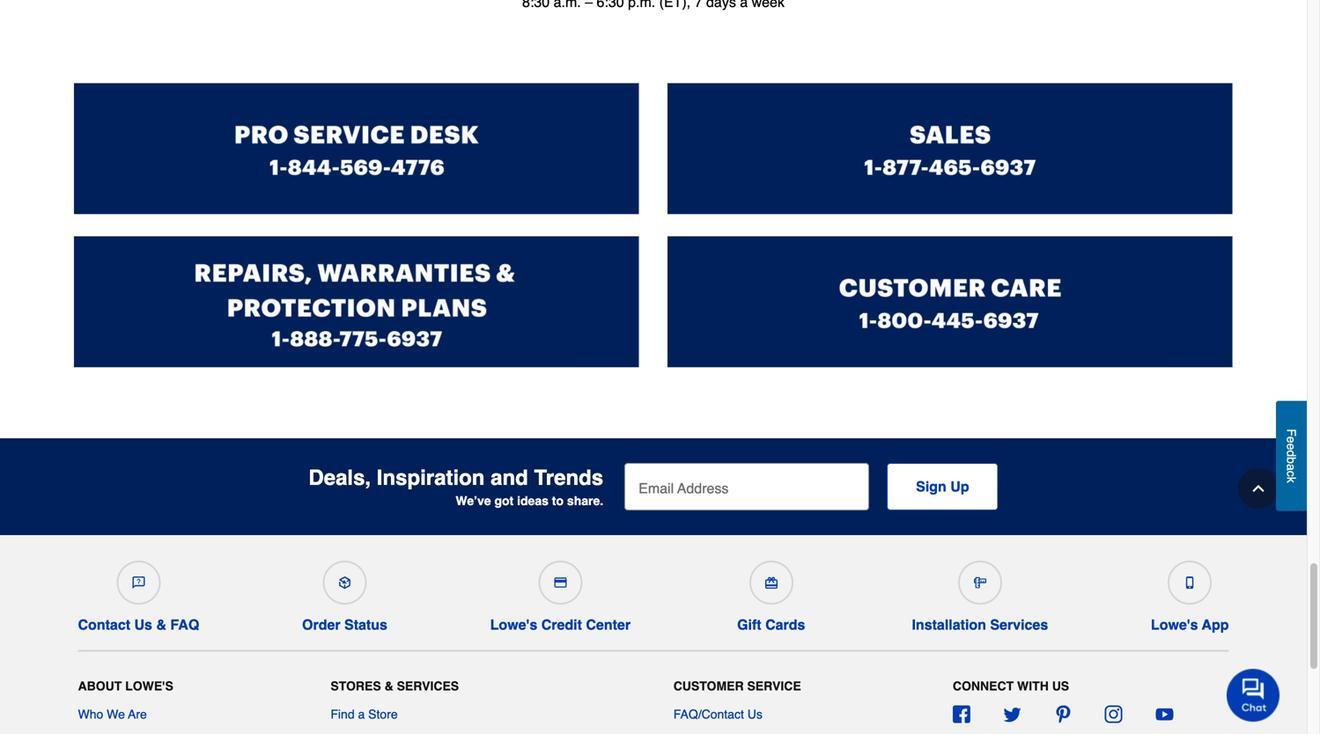 Task type: describe. For each thing, give the bounding box(es) containing it.
sign
[[917, 479, 947, 495]]

1 horizontal spatial &
[[385, 680, 394, 694]]

up
[[951, 479, 970, 495]]

installation
[[912, 617, 987, 634]]

pinterest image
[[1055, 706, 1072, 724]]

f
[[1285, 429, 1299, 437]]

0 horizontal spatial lowe's
[[125, 680, 173, 694]]

to
[[552, 494, 564, 508]]

sales. 1-877-465-6937. image
[[668, 83, 1234, 215]]

lowe's credit center
[[490, 617, 631, 634]]

customer care image
[[133, 577, 145, 589]]

we've
[[456, 494, 491, 508]]

lowe's app link
[[1152, 554, 1230, 634]]

customer service
[[674, 680, 802, 694]]

youtube image
[[1156, 706, 1174, 724]]

customer care. 1-800-445-6937. image
[[668, 236, 1234, 368]]

who
[[78, 708, 103, 722]]

d
[[1285, 450, 1299, 457]]

status
[[345, 617, 388, 634]]

faq/contact
[[674, 708, 744, 722]]

and
[[491, 466, 529, 491]]

facebook image
[[953, 706, 971, 724]]

credit card image
[[555, 577, 567, 589]]

installation services link
[[912, 554, 1049, 634]]

find a store link
[[331, 706, 398, 724]]

f e e d b a c k
[[1285, 429, 1299, 483]]

installation services
[[912, 617, 1049, 634]]

2 e from the top
[[1285, 444, 1299, 450]]

0 horizontal spatial services
[[397, 680, 459, 694]]

app
[[1202, 617, 1230, 634]]

chat invite button image
[[1227, 669, 1281, 723]]

service
[[748, 680, 802, 694]]

gift cards link
[[734, 554, 810, 634]]

f e e d b a c k button
[[1277, 401, 1308, 511]]

order status link
[[302, 554, 388, 634]]

find a store
[[331, 708, 398, 722]]

stores & services
[[331, 680, 459, 694]]

sign up button
[[887, 463, 999, 511]]

us
[[1053, 680, 1070, 694]]

pro service desk. 1-844-569-4776. image
[[74, 83, 640, 215]]

who we are link
[[78, 706, 147, 724]]

twitter image
[[1004, 706, 1022, 724]]

credit
[[542, 617, 582, 634]]

find
[[331, 708, 355, 722]]

gift
[[738, 617, 762, 634]]

lowe's credit center link
[[490, 554, 631, 634]]

0 vertical spatial &
[[156, 617, 166, 634]]

pickup image
[[339, 577, 351, 589]]

connect
[[953, 680, 1014, 694]]

c
[[1285, 471, 1299, 477]]

faq/contact us link
[[674, 706, 763, 724]]

ideas
[[517, 494, 549, 508]]

1 vertical spatial a
[[358, 708, 365, 722]]



Task type: locate. For each thing, give the bounding box(es) containing it.
1 vertical spatial services
[[397, 680, 459, 694]]

0 vertical spatial services
[[991, 617, 1049, 634]]

lowe's
[[490, 617, 538, 634], [1152, 617, 1199, 634], [125, 680, 173, 694]]

stores
[[331, 680, 381, 694]]

services up "store"
[[397, 680, 459, 694]]

a up k on the bottom of page
[[1285, 464, 1299, 471]]

scroll to top element
[[1239, 469, 1279, 509]]

0 horizontal spatial &
[[156, 617, 166, 634]]

contact us & faq link
[[78, 554, 199, 634]]

lowe's for lowe's credit center
[[490, 617, 538, 634]]

0 vertical spatial a
[[1285, 464, 1299, 471]]

contact
[[78, 617, 130, 634]]

us right contact
[[134, 617, 152, 634]]

Email Address email field
[[625, 463, 870, 511]]

gift card image
[[766, 577, 778, 589]]

1 e from the top
[[1285, 437, 1299, 444]]

lowe's left app on the right bottom of page
[[1152, 617, 1199, 634]]

faq/contact us
[[674, 708, 763, 722]]

cards
[[766, 617, 806, 634]]

who we are
[[78, 708, 147, 722]]

services up connect with us in the right of the page
[[991, 617, 1049, 634]]

e
[[1285, 437, 1299, 444], [1285, 444, 1299, 450]]

order status
[[302, 617, 388, 634]]

got
[[495, 494, 514, 508]]

chevron up image
[[1250, 480, 1268, 498]]

order
[[302, 617, 341, 634]]

0 vertical spatial us
[[134, 617, 152, 634]]

us for faq/contact
[[748, 708, 763, 722]]

store
[[368, 708, 398, 722]]

mobile image
[[1184, 577, 1197, 589]]

lowe's left credit
[[490, 617, 538, 634]]

1 horizontal spatial a
[[1285, 464, 1299, 471]]

a right find
[[358, 708, 365, 722]]

trends
[[534, 466, 604, 491]]

deals,
[[309, 466, 371, 491]]

instagram image
[[1106, 706, 1123, 724]]

customer
[[674, 680, 744, 694]]

1 vertical spatial us
[[748, 708, 763, 722]]

& up "store"
[[385, 680, 394, 694]]

a inside button
[[1285, 464, 1299, 471]]

& left faq
[[156, 617, 166, 634]]

repairs, warranties and protection plans. 1-888-775-6937. image
[[74, 236, 640, 368]]

e up d
[[1285, 437, 1299, 444]]

inspiration
[[377, 466, 485, 491]]

lowe's inside lowe's app 'link'
[[1152, 617, 1199, 634]]

0 horizontal spatial a
[[358, 708, 365, 722]]

a
[[1285, 464, 1299, 471], [358, 708, 365, 722]]

lowe's inside the lowe's credit center "link"
[[490, 617, 538, 634]]

we
[[107, 708, 125, 722]]

connect with us
[[953, 680, 1070, 694]]

sign up
[[917, 479, 970, 495]]

contact us & faq
[[78, 617, 199, 634]]

1 horizontal spatial lowe's
[[490, 617, 538, 634]]

us
[[134, 617, 152, 634], [748, 708, 763, 722]]

about lowe's
[[78, 680, 173, 694]]

e up b
[[1285, 444, 1299, 450]]

share.
[[567, 494, 604, 508]]

us down customer service
[[748, 708, 763, 722]]

1 vertical spatial &
[[385, 680, 394, 694]]

deals, inspiration and trends we've got ideas to share.
[[309, 466, 604, 508]]

1 horizontal spatial services
[[991, 617, 1049, 634]]

0 horizontal spatial us
[[134, 617, 152, 634]]

dimensions image
[[974, 577, 987, 589]]

sign up form
[[625, 463, 999, 511]]

with
[[1018, 680, 1049, 694]]

b
[[1285, 457, 1299, 464]]

lowe's up are
[[125, 680, 173, 694]]

2 horizontal spatial lowe's
[[1152, 617, 1199, 634]]

faq
[[170, 617, 199, 634]]

center
[[586, 617, 631, 634]]

us for contact
[[134, 617, 152, 634]]

about
[[78, 680, 122, 694]]

lowe's app
[[1152, 617, 1230, 634]]

gift cards
[[738, 617, 806, 634]]

&
[[156, 617, 166, 634], [385, 680, 394, 694]]

1 horizontal spatial us
[[748, 708, 763, 722]]

are
[[128, 708, 147, 722]]

lowe's for lowe's app
[[1152, 617, 1199, 634]]

k
[[1285, 477, 1299, 483]]

services
[[991, 617, 1049, 634], [397, 680, 459, 694]]



Task type: vqa. For each thing, say whether or not it's contained in the screenshot.
chevron up image
yes



